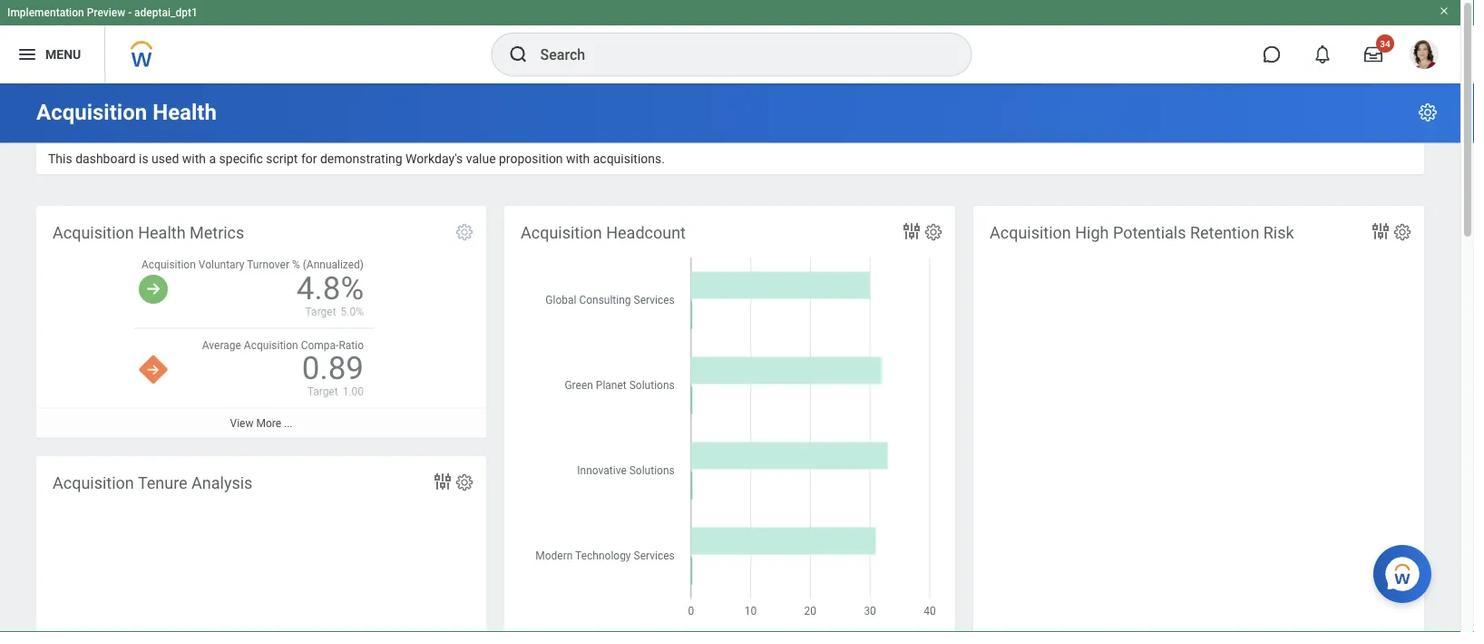 Task type: vqa. For each thing, say whether or not it's contained in the screenshot.
Configure Acquisition Tenure Analysis IMAGE
yes



Task type: locate. For each thing, give the bounding box(es) containing it.
acquisition for acquisition voluntary turnover % (annualized)
[[141, 259, 196, 271]]

script
[[266, 151, 298, 166]]

0 horizontal spatial configure and view chart data image
[[432, 471, 454, 493]]

0 vertical spatial configure and view chart data image
[[1370, 221, 1392, 242]]

configure acquisition tenure analysis image
[[454, 473, 474, 493]]

34
[[1380, 38, 1390, 49]]

implementation preview -   adeptai_dpt1
[[7, 6, 198, 19]]

neutral bad image
[[139, 355, 168, 384]]

1 with from the left
[[182, 151, 206, 166]]

-
[[128, 6, 132, 19]]

turnover
[[247, 259, 289, 271]]

acquisition
[[36, 99, 147, 125], [53, 224, 134, 243], [521, 224, 602, 243], [990, 224, 1071, 243], [141, 259, 196, 271], [244, 339, 298, 351], [53, 474, 134, 493]]

acquisition tenure analysis
[[53, 474, 252, 493]]

acquisition down dashboard
[[53, 224, 134, 243]]

0.89 target 1.00
[[302, 350, 364, 398]]

neutral good image
[[139, 275, 168, 304]]

health up used
[[153, 99, 217, 125]]

health for acquisition health metrics
[[138, 224, 186, 243]]

configure acquisition health metrics image
[[454, 222, 474, 242]]

dashboard
[[75, 151, 136, 166]]

justify image
[[16, 44, 38, 65]]

configure and view chart data image inside acquisition tenure analysis element
[[432, 471, 454, 493]]

acquisition high potentials retention risk
[[990, 224, 1294, 243]]

with right proposition
[[566, 151, 590, 166]]

0 vertical spatial health
[[153, 99, 217, 125]]

configure and view chart data image for acquisition tenure analysis
[[432, 471, 454, 493]]

acquisition health metrics element
[[36, 206, 486, 438]]

acquisition up neutral good icon
[[141, 259, 196, 271]]

configure and view chart data image left configure acquisition tenure analysis icon on the left bottom of the page
[[432, 471, 454, 493]]

notifications large image
[[1314, 45, 1332, 63]]

demonstrating
[[320, 151, 402, 166]]

health
[[153, 99, 217, 125], [138, 224, 186, 243]]

0.89
[[302, 350, 364, 387]]

1 horizontal spatial configure and view chart data image
[[1370, 221, 1392, 242]]

inbox large image
[[1364, 45, 1382, 63]]

acquisition left high
[[990, 224, 1071, 243]]

(annualized)
[[303, 259, 364, 271]]

value
[[466, 151, 496, 166]]

1 horizontal spatial with
[[566, 151, 590, 166]]

%
[[292, 259, 300, 271]]

target for 4.8%
[[305, 305, 336, 318]]

close environment banner image
[[1439, 5, 1450, 16]]

acquisition tenure analysis element
[[36, 456, 486, 632]]

...
[[284, 417, 293, 430]]

adeptai_dpt1
[[134, 6, 198, 19]]

acquisition for acquisition high potentials retention risk
[[990, 224, 1071, 243]]

workday's
[[406, 151, 463, 166]]

configure and view chart data image left configure acquisition high potentials retention risk icon
[[1370, 221, 1392, 242]]

ratio
[[339, 339, 364, 351]]

acquisition headcount element
[[504, 206, 955, 632]]

target inside 0.89 target 1.00
[[307, 385, 338, 398]]

target left 1.00
[[307, 385, 338, 398]]

target
[[305, 305, 336, 318], [307, 385, 338, 398]]

configure and view chart data image for acquisition high potentials retention risk
[[1370, 221, 1392, 242]]

view
[[230, 417, 253, 430]]

health inside "acquisition health metrics" element
[[138, 224, 186, 243]]

target left the 5.0%
[[305, 305, 336, 318]]

health left metrics
[[138, 224, 186, 243]]

target inside 4.8% target 5.0%
[[305, 305, 336, 318]]

view more ...
[[230, 417, 293, 430]]

menu button
[[0, 25, 105, 83]]

for
[[301, 151, 317, 166]]

acquisition left tenure
[[53, 474, 134, 493]]

1 vertical spatial target
[[307, 385, 338, 398]]

acquisition down proposition
[[521, 224, 602, 243]]

configure and view chart data image
[[1370, 221, 1392, 242], [432, 471, 454, 493]]

with left a
[[182, 151, 206, 166]]

main content
[[0, 83, 1460, 632]]

voluntary
[[198, 259, 244, 271]]

with
[[182, 151, 206, 166], [566, 151, 590, 166]]

1 vertical spatial configure and view chart data image
[[432, 471, 454, 493]]

more
[[256, 417, 281, 430]]

acquisition up dashboard
[[36, 99, 147, 125]]

health for acquisition health
[[153, 99, 217, 125]]

configure and view chart data image
[[901, 221, 923, 242]]

0 horizontal spatial with
[[182, 151, 206, 166]]

1 vertical spatial health
[[138, 224, 186, 243]]

analysis
[[191, 474, 252, 493]]

5.0%
[[341, 305, 364, 318]]

configure acquisition high potentials retention risk image
[[1392, 222, 1412, 242]]

4.8%
[[296, 270, 364, 307]]

0 vertical spatial target
[[305, 305, 336, 318]]



Task type: describe. For each thing, give the bounding box(es) containing it.
acquisition left compa-
[[244, 339, 298, 351]]

acquisitions.
[[593, 151, 665, 166]]

4.8% target 5.0%
[[296, 270, 364, 318]]

specific
[[219, 151, 263, 166]]

34 button
[[1353, 34, 1394, 74]]

2 with from the left
[[566, 151, 590, 166]]

view more ... link
[[36, 408, 486, 438]]

configure acquisition headcount image
[[923, 222, 943, 242]]

a
[[209, 151, 216, 166]]

this
[[48, 151, 72, 166]]

profile logan mcneil image
[[1410, 40, 1439, 73]]

acquisition for acquisition health metrics
[[53, 224, 134, 243]]

Search Workday  search field
[[540, 34, 934, 74]]

menu
[[45, 47, 81, 62]]

acquisition high potentials retention risk element
[[973, 206, 1424, 632]]

risk
[[1263, 224, 1294, 243]]

implementation
[[7, 6, 84, 19]]

headcount
[[606, 224, 686, 243]]

target for 0.89
[[307, 385, 338, 398]]

retention
[[1190, 224, 1259, 243]]

configure this page image
[[1417, 102, 1439, 123]]

potentials
[[1113, 224, 1186, 243]]

acquisition headcount
[[521, 224, 686, 243]]

tenure
[[138, 474, 187, 493]]

acquisition for acquisition headcount
[[521, 224, 602, 243]]

preview
[[87, 6, 125, 19]]

menu banner
[[0, 0, 1460, 83]]

compa-
[[301, 339, 339, 351]]

acquisition voluntary turnover % (annualized)
[[141, 259, 364, 271]]

search image
[[508, 44, 529, 65]]

average
[[202, 339, 241, 351]]

acquisition health
[[36, 99, 217, 125]]

metrics
[[190, 224, 244, 243]]

acquisition for acquisition health
[[36, 99, 147, 125]]

proposition
[[499, 151, 563, 166]]

main content containing 4.8%
[[0, 83, 1460, 632]]

this dashboard is used with a specific script for demonstrating workday's value proposition with acquisitions.
[[48, 151, 665, 166]]

acquisition for acquisition tenure analysis
[[53, 474, 134, 493]]

high
[[1075, 224, 1109, 243]]

used
[[152, 151, 179, 166]]

1.00
[[343, 385, 364, 398]]

average acquisition compa-ratio
[[202, 339, 364, 351]]

acquisition health metrics
[[53, 224, 244, 243]]

is
[[139, 151, 148, 166]]



